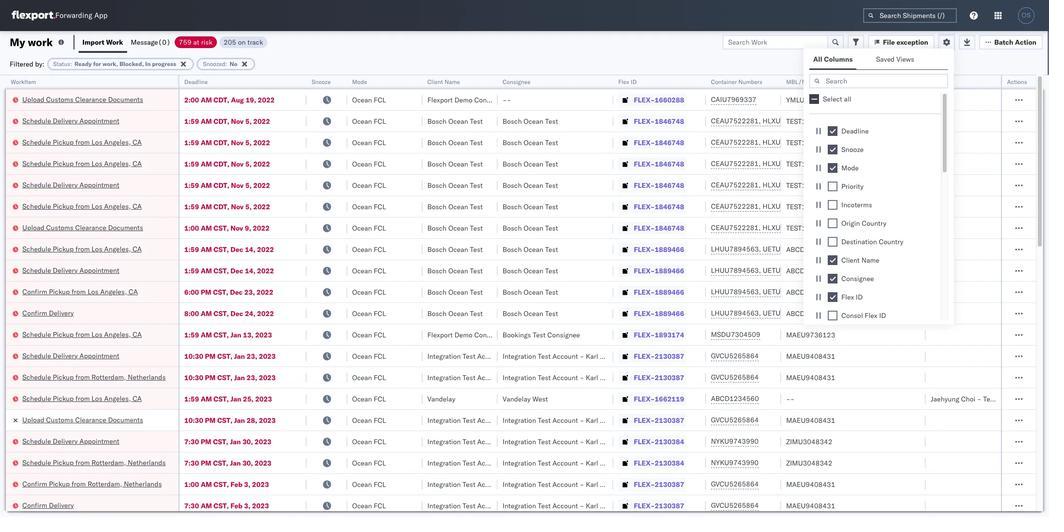 Task type: vqa. For each thing, say whether or not it's contained in the screenshot.
4th Appointment from the bottom
yes



Task type: locate. For each thing, give the bounding box(es) containing it.
13 ocean fcl from the top
[[352, 352, 386, 360]]

angeles, for schedule pickup from los angeles, ca 'link' corresponding to 4th schedule pickup from los angeles, ca button from the top of the page
[[104, 244, 131, 253]]

cst, up 1:59 am cst, jan 25, 2023
[[217, 373, 233, 382]]

1 vertical spatial --
[[787, 394, 795, 403]]

1 vertical spatial 10:30 pm cst, jan 23, 2023
[[184, 373, 276, 382]]

schedule pickup from rotterdam, netherlands button for 10:30 pm cst, jan 23, 2023
[[22, 372, 166, 383]]

1 maeu9408431 from the top
[[787, 352, 836, 360]]

import work
[[82, 38, 123, 46]]

1 vertical spatial 1:59 am cst, dec 14, 2022
[[184, 266, 274, 275]]

4 schedule pickup from los angeles, ca button from the top
[[22, 244, 142, 255]]

schedule delivery appointment link for 5th schedule delivery appointment button from the bottom
[[22, 116, 119, 125]]

0 vertical spatial upload
[[22, 95, 44, 104]]

2 vertical spatial flex
[[865, 311, 878, 320]]

flex id
[[619, 78, 637, 85], [842, 293, 863, 301]]

bosch
[[428, 117, 447, 125], [503, 117, 522, 125], [428, 138, 447, 147], [503, 138, 522, 147], [428, 159, 447, 168], [503, 159, 522, 168], [428, 181, 447, 190], [503, 181, 522, 190], [428, 202, 447, 211], [503, 202, 522, 211], [428, 224, 447, 232], [503, 224, 522, 232], [428, 245, 447, 254], [503, 245, 522, 254], [428, 266, 447, 275], [503, 266, 522, 275], [428, 288, 447, 296], [503, 288, 522, 296], [428, 309, 447, 318], [503, 309, 522, 318]]

23, up '25,' on the bottom left
[[247, 373, 257, 382]]

23, for confirm pickup from los angeles, ca
[[244, 288, 255, 296]]

pm down 1:59 am cst, jan 25, 2023
[[205, 416, 216, 425]]

1 vertical spatial upload customs clearance documents
[[22, 223, 143, 232]]

1 vertical spatial zimu3048342
[[787, 459, 833, 467]]

schedule delivery appointment
[[22, 116, 119, 125], [22, 180, 119, 189], [22, 266, 119, 275], [22, 351, 119, 360], [22, 437, 119, 445]]

1 schedule pickup from los angeles, ca from the top
[[22, 138, 142, 146]]

confirm inside "button"
[[22, 287, 47, 296]]

schedule pickup from rotterdam, netherlands button for 7:30 pm cst, jan 30, 2023
[[22, 458, 166, 468]]

file exception button
[[868, 35, 935, 49], [868, 35, 935, 49]]

7 resize handle column header from the left
[[695, 75, 706, 517]]

2 vertical spatial upload customs clearance documents
[[22, 415, 143, 424]]

13,
[[243, 330, 254, 339]]

23,
[[244, 288, 255, 296], [247, 352, 257, 360], [247, 373, 257, 382]]

1 feb from the top
[[231, 480, 243, 489]]

jan down 13,
[[234, 352, 245, 360]]

18 flex- from the top
[[634, 459, 655, 467]]

: left no
[[226, 60, 227, 67]]

3 hlxu6269489, from the top
[[763, 159, 813, 168]]

5 appointment from the top
[[80, 437, 119, 445]]

23, down 13,
[[247, 352, 257, 360]]

1 confirm delivery link from the top
[[22, 308, 74, 318]]

8 am from the top
[[201, 245, 212, 254]]

1846748
[[655, 117, 685, 125], [655, 138, 685, 147], [655, 159, 685, 168], [655, 181, 685, 190], [655, 202, 685, 211], [655, 224, 685, 232]]

country
[[862, 219, 887, 228], [879, 237, 904, 246]]

5 am from the top
[[201, 181, 212, 190]]

1 horizontal spatial numbers
[[822, 78, 846, 85]]

2 1846748 from the top
[[655, 138, 685, 147]]

jan left '25,' on the bottom left
[[231, 394, 241, 403]]

3 7:30 from the top
[[184, 501, 199, 510]]

pm up 1:00 am cst, feb 3, 2023
[[201, 459, 211, 467]]

None checkbox
[[810, 94, 819, 104], [828, 200, 838, 210], [828, 311, 838, 320], [810, 94, 819, 104], [828, 200, 838, 210], [828, 311, 838, 320]]

gvcu5265864
[[711, 351, 759, 360], [711, 373, 759, 382], [711, 416, 759, 424], [711, 480, 759, 488], [711, 501, 759, 510]]

appointment for 5th schedule delivery appointment button from the bottom's schedule delivery appointment link
[[80, 116, 119, 125]]

0 vertical spatial --
[[503, 95, 511, 104]]

0 vertical spatial id
[[631, 78, 637, 85]]

2 schedule delivery appointment from the top
[[22, 180, 119, 189]]

7:30 down 1:00 am cst, feb 3, 2023
[[184, 501, 199, 510]]

30, down 28, in the bottom left of the page
[[243, 437, 253, 446]]

numbers inside button
[[822, 78, 846, 85]]

7:30 pm cst, jan 30, 2023 down 10:30 pm cst, jan 28, 2023
[[184, 437, 272, 446]]

1 vertical spatial schedule pickup from rotterdam, netherlands button
[[22, 458, 166, 468]]

documents
[[108, 95, 143, 104], [108, 223, 143, 232], [108, 415, 143, 424]]

ceau7522281, hlxu6269489, hlxu8034992
[[711, 117, 862, 125], [711, 138, 862, 147], [711, 159, 862, 168], [711, 181, 862, 189], [711, 202, 862, 211], [711, 223, 862, 232]]

5 1:59 from the top
[[184, 202, 199, 211]]

14 flex- from the top
[[634, 373, 655, 382]]

select
[[823, 95, 843, 103]]

0 vertical spatial deadline
[[184, 78, 208, 85]]

feb for 1:00 am cst, feb 3, 2023
[[231, 480, 243, 489]]

blocked,
[[120, 60, 144, 67]]

11 ocean fcl from the top
[[352, 309, 386, 318]]

3 test123456 from the top
[[787, 159, 827, 168]]

8:00
[[184, 309, 199, 318]]

9 resize handle column header from the left
[[915, 75, 926, 517]]

pickup for sixth schedule pickup from los angeles, ca button from the top
[[53, 394, 74, 403]]

1 vertical spatial country
[[879, 237, 904, 246]]

0 horizontal spatial --
[[503, 95, 511, 104]]

2023 down 28, in the bottom left of the page
[[255, 437, 272, 446]]

11 schedule from the top
[[22, 394, 51, 403]]

0 vertical spatial flex
[[619, 78, 630, 85]]

1 vertical spatial 30,
[[243, 459, 253, 467]]

2 ceau7522281, hlxu6269489, hlxu8034992 from the top
[[711, 138, 862, 147]]

flex id up consol
[[842, 293, 863, 301]]

2 confirm from the top
[[22, 309, 47, 317]]

dec for schedule pickup from los angeles, ca
[[231, 245, 243, 254]]

3,
[[244, 480, 251, 489], [244, 501, 251, 510]]

9 1:59 from the top
[[184, 394, 199, 403]]

5 flex- from the top
[[634, 181, 655, 190]]

angeles,
[[104, 138, 131, 146], [104, 159, 131, 168], [104, 202, 131, 210], [104, 244, 131, 253], [100, 287, 127, 296], [104, 330, 131, 339], [104, 394, 131, 403]]

5 flex-1846748 from the top
[[634, 202, 685, 211]]

schedule pickup from los angeles, ca link for 4th schedule pickup from los angeles, ca button from the bottom
[[22, 201, 142, 211]]

flex id inside flex id button
[[619, 78, 637, 85]]

1:59
[[184, 117, 199, 125], [184, 138, 199, 147], [184, 159, 199, 168], [184, 181, 199, 190], [184, 202, 199, 211], [184, 245, 199, 254], [184, 266, 199, 275], [184, 330, 199, 339], [184, 394, 199, 403]]

1 vertical spatial schedule pickup from rotterdam, netherlands link
[[22, 458, 166, 467]]

1:00 for 1:00 am cst, feb 3, 2023
[[184, 480, 199, 489]]

flex-1893174 button
[[619, 328, 687, 342], [619, 328, 687, 342]]

cst, down 10:30 pm cst, jan 28, 2023
[[213, 437, 228, 446]]

abcd1234560
[[711, 394, 759, 403]]

account
[[477, 352, 503, 360], [553, 352, 578, 360], [477, 373, 503, 382], [553, 373, 578, 382], [477, 416, 503, 425], [553, 416, 578, 425], [477, 437, 503, 446], [553, 437, 578, 446], [477, 459, 503, 467], [553, 459, 578, 467], [477, 480, 503, 489], [553, 480, 578, 489], [477, 501, 503, 510], [553, 501, 578, 510]]

netherlands for 7:30
[[128, 458, 166, 467]]

1 vertical spatial 14,
[[245, 266, 256, 275]]

ca for 6th schedule pickup from los angeles, ca button from the bottom
[[133, 138, 142, 146]]

appointment for 4th schedule delivery appointment button from the bottom of the page's schedule delivery appointment link
[[80, 180, 119, 189]]

6 flex-1846748 from the top
[[634, 224, 685, 232]]

clearance for 2:00 am cdt, aug 19, 2022
[[75, 95, 106, 104]]

6 schedule pickup from los angeles, ca button from the top
[[22, 393, 142, 404]]

0 horizontal spatial flex id
[[619, 78, 637, 85]]

lhuu7894563,
[[711, 245, 761, 253], [711, 266, 761, 275], [711, 287, 761, 296], [711, 309, 761, 317]]

los for 6th schedule pickup from los angeles, ca button from the bottom
[[92, 138, 102, 146]]

netherlands for 10:30
[[128, 373, 166, 381]]

3 maeu9408431 from the top
[[787, 416, 836, 425]]

0 horizontal spatial client name
[[428, 78, 460, 85]]

1 schedule pickup from los angeles, ca button from the top
[[22, 137, 142, 148]]

dec up 8:00 am cst, dec 24, 2022
[[230, 288, 243, 296]]

2 vertical spatial customs
[[46, 415, 73, 424]]

consignee inside button
[[503, 78, 531, 85]]

1 vertical spatial 3,
[[244, 501, 251, 510]]

7 1:59 from the top
[[184, 266, 199, 275]]

schedule for 4th schedule delivery appointment button from the bottom of the page
[[22, 180, 51, 189]]

4 schedule pickup from los angeles, ca from the top
[[22, 244, 142, 253]]

vandelay for vandelay
[[428, 394, 456, 403]]

confirm inside button
[[22, 479, 47, 488]]

confirm for 6:00
[[22, 287, 47, 296]]

feb
[[231, 480, 243, 489], [231, 501, 243, 510]]

forwarding app link
[[12, 11, 108, 20]]

6 schedule pickup from los angeles, ca from the top
[[22, 394, 142, 403]]

0 horizontal spatial snooze
[[312, 78, 331, 85]]

1 vertical spatial demo
[[455, 330, 473, 339]]

10:30 pm cst, jan 23, 2023 down 1:59 am cst, jan 13, 2023
[[184, 352, 276, 360]]

0 vertical spatial flexport demo consignee
[[428, 95, 507, 104]]

1 test123456 from the top
[[787, 117, 827, 125]]

2 flex-2130384 from the top
[[634, 459, 685, 467]]

mode
[[352, 78, 367, 85], [842, 164, 859, 172]]

flexport. image
[[12, 11, 55, 20]]

0 vertical spatial zimu3048342
[[787, 437, 833, 446]]

1:59 am cst, dec 14, 2022 down 1:00 am cst, nov 9, 2022
[[184, 245, 274, 254]]

ready
[[75, 60, 92, 67]]

1 vertical spatial destination
[[998, 394, 1034, 403]]

4 5, from the top
[[245, 181, 252, 190]]

abcdefg78456546 for confirm pickup from los angeles, ca
[[787, 288, 852, 296]]

: left ready
[[70, 60, 72, 67]]

1:59 am cst, dec 14, 2022 up 6:00 pm cst, dec 23, 2022
[[184, 266, 274, 275]]

2023 up 1:59 am cst, jan 25, 2023
[[259, 373, 276, 382]]

ceau7522281, for 5th schedule delivery appointment button from the bottom
[[711, 117, 761, 125]]

upload for 2:00 am cdt, aug 19, 2022
[[22, 95, 44, 104]]

4 schedule pickup from los angeles, ca link from the top
[[22, 244, 142, 254]]

14, up 6:00 pm cst, dec 23, 2022
[[245, 266, 256, 275]]

1 horizontal spatial client
[[842, 256, 860, 265]]

from inside "button"
[[72, 287, 86, 296]]

1 vertical spatial flexport
[[428, 330, 453, 339]]

0 vertical spatial 14,
[[245, 245, 256, 254]]

1662119
[[655, 394, 685, 403]]

3 1:59 am cdt, nov 5, 2022 from the top
[[184, 159, 270, 168]]

schedule pickup from los angeles, ca for 4th schedule pickup from los angeles, ca button from the bottom
[[22, 202, 142, 210]]

resize handle column header for consignee
[[602, 75, 614, 517]]

flex
[[619, 78, 630, 85], [842, 293, 855, 301], [865, 311, 878, 320]]

1 vertical spatial nyku9743990
[[711, 458, 759, 467]]

cst, up 6:00 pm cst, dec 23, 2022
[[214, 266, 229, 275]]

3 upload from the top
[[22, 415, 44, 424]]

lhuu7894563, uetu5238478 for schedule pickup from los angeles, ca
[[711, 245, 810, 253]]

30, up 1:00 am cst, feb 3, 2023
[[243, 459, 253, 467]]

uetu5238478 for confirm pickup from los angeles, ca
[[763, 287, 810, 296]]

resize handle column header for mbl/mawb numbers
[[915, 75, 926, 517]]

schedule pickup from los angeles, ca link for 4th schedule pickup from los angeles, ca button from the top of the page
[[22, 244, 142, 254]]

:
[[70, 60, 72, 67], [226, 60, 227, 67]]

1889466 for schedule pickup from los angeles, ca
[[655, 245, 685, 254]]

0 vertical spatial rotterdam,
[[92, 373, 126, 381]]

confirm pickup from rotterdam, netherlands link
[[22, 479, 162, 489]]

0 vertical spatial confirm delivery button
[[22, 308, 74, 319]]

4 hlxu8034992 from the top
[[814, 181, 862, 189]]

3, up 7:30 am cst, feb 3, 2023
[[244, 480, 251, 489]]

1 vertical spatial mode
[[842, 164, 859, 172]]

1 fcl from the top
[[374, 95, 386, 104]]

0 vertical spatial customs
[[46, 95, 73, 104]]

0 vertical spatial 7:30 pm cst, jan 30, 2023
[[184, 437, 272, 446]]

clearance for 1:00 am cst, nov 9, 2022
[[75, 223, 106, 232]]

schedule pickup from los angeles, ca link for 6th schedule pickup from los angeles, ca button from the bottom
[[22, 137, 142, 147]]

8 schedule from the top
[[22, 330, 51, 339]]

ca
[[133, 138, 142, 146], [133, 159, 142, 168], [133, 202, 142, 210], [133, 244, 142, 253], [129, 287, 138, 296], [133, 330, 142, 339], [133, 394, 142, 403]]

schedule for 5th schedule delivery appointment button from the top of the page
[[22, 437, 51, 445]]

1 horizontal spatial id
[[856, 293, 863, 301]]

id up consol flex id on the bottom
[[856, 293, 863, 301]]

integration
[[428, 352, 461, 360], [503, 352, 536, 360], [428, 373, 461, 382], [503, 373, 536, 382], [428, 416, 461, 425], [503, 416, 536, 425], [428, 437, 461, 446], [503, 437, 536, 446], [428, 459, 461, 467], [503, 459, 536, 467], [428, 480, 461, 489], [503, 480, 536, 489], [428, 501, 461, 510], [503, 501, 536, 510]]

integration test account - karl lagerfeld
[[428, 352, 554, 360], [503, 352, 629, 360], [428, 373, 554, 382], [503, 373, 629, 382], [428, 416, 554, 425], [503, 416, 629, 425], [428, 437, 554, 446], [503, 437, 629, 446], [428, 459, 554, 467], [503, 459, 629, 467], [428, 480, 554, 489], [503, 480, 629, 489], [428, 501, 554, 510], [503, 501, 629, 510]]

numbers up caiu7969337
[[739, 78, 763, 85]]

1 vertical spatial client name
[[842, 256, 880, 265]]

2023 right 28, in the bottom left of the page
[[259, 416, 276, 425]]

1 vertical spatial flexport demo consignee
[[428, 330, 507, 339]]

ocean fcl
[[352, 95, 386, 104], [352, 117, 386, 125], [352, 138, 386, 147], [352, 159, 386, 168], [352, 181, 386, 190], [352, 202, 386, 211], [352, 224, 386, 232], [352, 245, 386, 254], [352, 266, 386, 275], [352, 288, 386, 296], [352, 309, 386, 318], [352, 330, 386, 339], [352, 352, 386, 360], [352, 373, 386, 382], [352, 394, 386, 403], [352, 416, 386, 425], [352, 437, 386, 446], [352, 459, 386, 467], [352, 480, 386, 489], [352, 501, 386, 510]]

7:30 pm cst, jan 30, 2023 up 1:00 am cst, feb 3, 2023
[[184, 459, 272, 467]]

Search Work text field
[[723, 35, 829, 49]]

1 vertical spatial documents
[[108, 223, 143, 232]]

upload customs clearance documents
[[22, 95, 143, 104], [22, 223, 143, 232], [22, 415, 143, 424]]

jan down 10:30 pm cst, jan 28, 2023
[[230, 437, 241, 446]]

ca inside "button"
[[129, 287, 138, 296]]

10:30 pm cst, jan 23, 2023 up 1:59 am cst, jan 25, 2023
[[184, 373, 276, 382]]

rotterdam, for 10:30 pm cst, jan 23, 2023
[[92, 373, 126, 381]]

app
[[94, 11, 108, 20]]

15 flex- from the top
[[634, 394, 655, 403]]

1 vertical spatial upload
[[22, 223, 44, 232]]

3 flex- from the top
[[634, 138, 655, 147]]

2 vertical spatial upload
[[22, 415, 44, 424]]

choi
[[962, 394, 976, 403]]

3 10:30 from the top
[[184, 416, 203, 425]]

0 vertical spatial nyku9743990
[[711, 437, 759, 446]]

ymluw236679313
[[787, 95, 849, 104]]

0 vertical spatial mode
[[352, 78, 367, 85]]

1 : from the left
[[70, 60, 72, 67]]

3 ocean fcl from the top
[[352, 138, 386, 147]]

client inside button
[[428, 78, 443, 85]]

numbers up select
[[822, 78, 846, 85]]

: for status
[[70, 60, 72, 67]]

11 am from the top
[[201, 330, 212, 339]]

cst, up 7:30 am cst, feb 3, 2023
[[214, 480, 229, 489]]

2 upload from the top
[[22, 223, 44, 232]]

country for destination country
[[879, 237, 904, 246]]

2 vertical spatial 7:30
[[184, 501, 199, 510]]

appointment for schedule delivery appointment link associated with 5th schedule delivery appointment button from the top of the page
[[80, 437, 119, 445]]

id up the flex-1660288
[[631, 78, 637, 85]]

dec
[[231, 245, 243, 254], [231, 266, 243, 275], [230, 288, 243, 296], [231, 309, 243, 318]]

los for sixth schedule pickup from los angeles, ca button from the top
[[92, 394, 102, 403]]

track
[[248, 38, 263, 46]]

resize handle column header for mode
[[411, 75, 423, 517]]

demo for -
[[455, 95, 473, 104]]

4 1846748 from the top
[[655, 181, 685, 190]]

10:30 down 1:59 am cst, jan 13, 2023
[[184, 352, 203, 360]]

cst,
[[214, 224, 229, 232], [214, 245, 229, 254], [214, 266, 229, 275], [213, 288, 228, 296], [214, 309, 229, 318], [214, 330, 229, 339], [217, 352, 233, 360], [217, 373, 233, 382], [214, 394, 229, 403], [217, 416, 233, 425], [213, 437, 228, 446], [213, 459, 228, 467], [214, 480, 229, 489], [214, 501, 229, 510]]

confirm delivery link for 7:30 am cst, feb 3, 2023
[[22, 500, 74, 510]]

0 vertical spatial flexport
[[428, 95, 453, 104]]

2 vertical spatial 10:30
[[184, 416, 203, 425]]

flex-2130384
[[634, 437, 685, 446], [634, 459, 685, 467]]

0 vertical spatial schedule pickup from rotterdam, netherlands
[[22, 373, 166, 381]]

2 1:59 am cdt, nov 5, 2022 from the top
[[184, 138, 270, 147]]

2 upload customs clearance documents from the top
[[22, 223, 143, 232]]

1 horizontal spatial flex
[[842, 293, 855, 301]]

origin
[[842, 219, 860, 228]]

1 vertical spatial upload customs clearance documents link
[[22, 223, 143, 232]]

2 hlxu8034992 from the top
[[814, 138, 862, 147]]

0 vertical spatial 30,
[[243, 437, 253, 446]]

0 vertical spatial schedule pickup from rotterdam, netherlands link
[[22, 372, 166, 382]]

id right consol
[[880, 311, 886, 320]]

2 feb from the top
[[231, 501, 243, 510]]

consol flex id
[[842, 311, 886, 320]]

2 am from the top
[[201, 117, 212, 125]]

1 vertical spatial customs
[[46, 223, 73, 232]]

5 5, from the top
[[245, 202, 252, 211]]

1 vertical spatial schedule pickup from rotterdam, netherlands
[[22, 458, 166, 467]]

pickup for 6th schedule pickup from los angeles, ca button from the bottom
[[53, 138, 74, 146]]

1 vertical spatial 7:30 pm cst, jan 30, 2023
[[184, 459, 272, 467]]

resize handle column header for flex id
[[695, 75, 706, 517]]

2 schedule pickup from rotterdam, netherlands button from the top
[[22, 458, 166, 468]]

2 horizontal spatial flex
[[865, 311, 878, 320]]

pm down 1:59 am cst, jan 13, 2023
[[205, 352, 216, 360]]

2 schedule pickup from rotterdam, netherlands link from the top
[[22, 458, 166, 467]]

schedule delivery appointment link for 5th schedule delivery appointment button from the top of the page
[[22, 436, 119, 446]]

7:30 pm cst, jan 30, 2023
[[184, 437, 272, 446], [184, 459, 272, 467]]

4 flex-1846748 from the top
[[634, 181, 685, 190]]

consignee
[[503, 78, 531, 85], [475, 95, 507, 104], [842, 274, 874, 283], [475, 330, 507, 339], [548, 330, 580, 339]]

1 vertical spatial snooze
[[842, 145, 864, 154]]

cdt,
[[214, 95, 229, 104], [214, 117, 229, 125], [214, 138, 229, 147], [214, 159, 229, 168], [214, 181, 229, 190], [214, 202, 229, 211]]

deadline up 2:00 at the left
[[184, 78, 208, 85]]

jan left 13,
[[231, 330, 241, 339]]

ca for 4th schedule pickup from los angeles, ca button from the bottom
[[133, 202, 142, 210]]

ocean
[[352, 95, 372, 104], [352, 117, 372, 125], [449, 117, 468, 125], [524, 117, 544, 125], [352, 138, 372, 147], [449, 138, 468, 147], [524, 138, 544, 147], [352, 159, 372, 168], [449, 159, 468, 168], [524, 159, 544, 168], [352, 181, 372, 190], [449, 181, 468, 190], [524, 181, 544, 190], [352, 202, 372, 211], [449, 202, 468, 211], [524, 202, 544, 211], [352, 224, 372, 232], [449, 224, 468, 232], [524, 224, 544, 232], [352, 245, 372, 254], [449, 245, 468, 254], [524, 245, 544, 254], [352, 266, 372, 275], [449, 266, 468, 275], [524, 266, 544, 275], [352, 288, 372, 296], [449, 288, 468, 296], [524, 288, 544, 296], [352, 309, 372, 318], [449, 309, 468, 318], [524, 309, 544, 318], [352, 330, 372, 339], [352, 352, 372, 360], [352, 373, 372, 382], [352, 394, 372, 403], [352, 416, 372, 425], [352, 437, 372, 446], [352, 459, 372, 467], [352, 480, 372, 489], [352, 501, 372, 510]]

0 horizontal spatial numbers
[[739, 78, 763, 85]]

1 horizontal spatial --
[[787, 394, 795, 403]]

0 vertical spatial 7:30
[[184, 437, 199, 446]]

1 vertical spatial confirm delivery button
[[22, 500, 74, 511]]

mbl/mawb
[[787, 78, 820, 85]]

5 1:59 am cdt, nov 5, 2022 from the top
[[184, 202, 270, 211]]

numbers inside button
[[739, 78, 763, 85]]

filtered by:
[[10, 59, 44, 68]]

4 1:59 am cdt, nov 5, 2022 from the top
[[184, 181, 270, 190]]

2 vandelay from the left
[[503, 394, 531, 403]]

10:30 down 1:59 am cst, jan 25, 2023
[[184, 416, 203, 425]]

1 abcdefg78456546 from the top
[[787, 245, 852, 254]]

19,
[[246, 95, 256, 104]]

los for 4th schedule pickup from los angeles, ca button from the bottom
[[92, 202, 102, 210]]

file exception
[[883, 38, 929, 46]]

jan up 1:00 am cst, feb 3, 2023
[[230, 459, 241, 467]]

upload customs clearance documents link for 1:00 am cst, nov 9, 2022
[[22, 223, 143, 232]]

25,
[[243, 394, 254, 403]]

0 vertical spatial netherlands
[[128, 373, 166, 381]]

2023 right 13,
[[255, 330, 272, 339]]

1 vertical spatial confirm delivery link
[[22, 500, 74, 510]]

import work button
[[79, 31, 127, 53]]

1 vertical spatial clearance
[[75, 223, 106, 232]]

0 horizontal spatial vandelay
[[428, 394, 456, 403]]

upload customs clearance documents for 2:00
[[22, 95, 143, 104]]

country down origin country
[[879, 237, 904, 246]]

1 1889466 from the top
[[655, 245, 685, 254]]

0 horizontal spatial deadline
[[184, 78, 208, 85]]

deadline down all
[[842, 127, 869, 135]]

1 hlxu6269489, from the top
[[763, 117, 813, 125]]

7:30 up 1:00 am cst, feb 3, 2023
[[184, 459, 199, 467]]

1 horizontal spatial :
[[226, 60, 227, 67]]

2 schedule pickup from rotterdam, netherlands from the top
[[22, 458, 166, 467]]

0 vertical spatial schedule pickup from rotterdam, netherlands button
[[22, 372, 166, 383]]

schedule delivery appointment for 5th schedule delivery appointment button from the bottom's schedule delivery appointment link
[[22, 116, 119, 125]]

1 schedule pickup from rotterdam, netherlands from the top
[[22, 373, 166, 381]]

4 lhuu7894563, from the top
[[711, 309, 761, 317]]

flex-1889466 for schedule pickup from los angeles, ca
[[634, 245, 685, 254]]

1 14, from the top
[[245, 245, 256, 254]]

11 flex- from the top
[[634, 309, 655, 318]]

205
[[224, 38, 236, 46]]

0 vertical spatial upload customs clearance documents
[[22, 95, 143, 104]]

14, down '9,' at the top left of page
[[245, 245, 256, 254]]

resize handle column header
[[167, 75, 179, 517], [295, 75, 307, 517], [336, 75, 347, 517], [411, 75, 423, 517], [486, 75, 498, 517], [602, 75, 614, 517], [695, 75, 706, 517], [770, 75, 782, 517], [915, 75, 926, 517], [990, 75, 1002, 517], [1025, 75, 1036, 517]]

1:00 for 1:00 am cst, nov 9, 2022
[[184, 224, 199, 232]]

2 vertical spatial netherlands
[[124, 479, 162, 488]]

los inside "button"
[[88, 287, 98, 296]]

0 horizontal spatial client
[[428, 78, 443, 85]]

mode inside button
[[352, 78, 367, 85]]

pickup inside "button"
[[49, 287, 70, 296]]

4 lhuu7894563, uetu5238478 from the top
[[711, 309, 810, 317]]

14,
[[245, 245, 256, 254], [245, 266, 256, 275]]

snooze
[[312, 78, 331, 85], [842, 145, 864, 154]]

client name button
[[423, 76, 488, 86]]

file
[[883, 38, 895, 46]]

23, up 24,
[[244, 288, 255, 296]]

0 vertical spatial 2130384
[[655, 437, 685, 446]]

None checkbox
[[828, 126, 838, 136], [828, 145, 838, 154], [828, 163, 838, 173], [828, 182, 838, 191], [828, 218, 838, 228], [828, 237, 838, 247], [828, 255, 838, 265], [828, 274, 838, 284], [828, 292, 838, 302], [828, 126, 838, 136], [828, 145, 838, 154], [828, 163, 838, 173], [828, 182, 838, 191], [828, 218, 838, 228], [828, 237, 838, 247], [828, 255, 838, 265], [828, 274, 838, 284], [828, 292, 838, 302]]

2130384
[[655, 437, 685, 446], [655, 459, 685, 467]]

los for second schedule pickup from los angeles, ca button from the bottom
[[92, 330, 102, 339]]

flexport demo consignee for --
[[428, 95, 507, 104]]

7:30 down 10:30 pm cst, jan 28, 2023
[[184, 437, 199, 446]]

7 schedule from the top
[[22, 266, 51, 275]]

country up 'destination country'
[[862, 219, 887, 228]]

demo for bookings
[[455, 330, 473, 339]]

6 resize handle column header from the left
[[602, 75, 614, 517]]

1 vertical spatial 1:00
[[184, 480, 199, 489]]

2 1:00 from the top
[[184, 480, 199, 489]]

2 5, from the top
[[245, 138, 252, 147]]

2 vertical spatial upload customs clearance documents link
[[22, 415, 143, 425]]

customs
[[46, 95, 73, 104], [46, 223, 73, 232], [46, 415, 73, 424]]

dec down 1:00 am cst, nov 9, 2022
[[231, 245, 243, 254]]

6 hlxu6269489, from the top
[[763, 223, 813, 232]]

feb up 7:30 am cst, feb 3, 2023
[[231, 480, 243, 489]]

5 schedule pickup from los angeles, ca button from the top
[[22, 329, 142, 340]]

dec left 24,
[[231, 309, 243, 318]]

0 horizontal spatial name
[[445, 78, 460, 85]]

upload customs clearance documents button
[[22, 94, 143, 105], [22, 223, 143, 233]]

lhuu7894563, uetu5238478
[[711, 245, 810, 253], [711, 266, 810, 275], [711, 287, 810, 296], [711, 309, 810, 317]]

4 flex-2130387 from the top
[[634, 480, 685, 489]]

ca for second schedule pickup from los angeles, ca button from the bottom
[[133, 330, 142, 339]]

0 horizontal spatial id
[[631, 78, 637, 85]]

1 vertical spatial flex-2130384
[[634, 459, 685, 467]]

0 vertical spatial demo
[[455, 95, 473, 104]]

2 uetu5238478 from the top
[[763, 266, 810, 275]]

0 vertical spatial documents
[[108, 95, 143, 104]]

0 vertical spatial confirm delivery link
[[22, 308, 74, 318]]

workitem button
[[6, 76, 169, 86]]

2:00
[[184, 95, 199, 104]]

message
[[131, 38, 158, 46]]

1 horizontal spatial vandelay
[[503, 394, 531, 403]]

upload customs clearance documents button for 1:00 am cst, nov 9, 2022
[[22, 223, 143, 233]]

0 vertical spatial 1:00
[[184, 224, 199, 232]]

id inside button
[[631, 78, 637, 85]]

4 ceau7522281, hlxu6269489, hlxu8034992 from the top
[[711, 181, 862, 189]]

0 vertical spatial name
[[445, 78, 460, 85]]

destination down origin country
[[842, 237, 877, 246]]

7 am from the top
[[201, 224, 212, 232]]

schedule pickup from los angeles, ca for second schedule pickup from los angeles, ca button from the top
[[22, 159, 142, 168]]

10:30 up 1:59 am cst, jan 25, 2023
[[184, 373, 203, 382]]

0 vertical spatial destination
[[842, 237, 877, 246]]

origin country
[[842, 219, 887, 228]]

1 horizontal spatial snooze
[[842, 145, 864, 154]]

flex id up the flex-1660288
[[619, 78, 637, 85]]

destination left agen
[[998, 394, 1034, 403]]

1 horizontal spatial mode
[[842, 164, 859, 172]]

client name
[[428, 78, 460, 85], [842, 256, 880, 265]]

2 numbers from the left
[[822, 78, 846, 85]]

pickup for 10:30 pm cst, jan 23, 2023's schedule pickup from rotterdam, netherlands button
[[53, 373, 74, 381]]

Search text field
[[810, 74, 949, 88]]

pickup for 4th schedule pickup from los angeles, ca button from the bottom
[[53, 202, 74, 210]]

flex-2130384 button
[[619, 435, 687, 448], [619, 435, 687, 448], [619, 456, 687, 470], [619, 456, 687, 470]]

3 schedule pickup from los angeles, ca from the top
[[22, 202, 142, 210]]

resize handle column header for workitem
[[167, 75, 179, 517]]

10:30 pm cst, jan 23, 2023
[[184, 352, 276, 360], [184, 373, 276, 382]]

2 flexport demo consignee from the top
[[428, 330, 507, 339]]

schedule pickup from los angeles, ca for second schedule pickup from los angeles, ca button from the bottom
[[22, 330, 142, 339]]

feb for 7:30 am cst, feb 3, 2023
[[231, 501, 243, 510]]

11 resize handle column header from the left
[[1025, 75, 1036, 517]]

angeles, inside "button"
[[100, 287, 127, 296]]

3 schedule pickup from los angeles, ca button from the top
[[22, 201, 142, 212]]

schedule for schedule pickup from rotterdam, netherlands button corresponding to 7:30 pm cst, jan 30, 2023
[[22, 458, 51, 467]]

hlxu6269489, for 5th schedule delivery appointment button from the bottom's schedule delivery appointment link
[[763, 117, 813, 125]]

upload customs clearance documents button for 2:00 am cdt, aug 19, 2022
[[22, 94, 143, 105]]

1 vertical spatial feb
[[231, 501, 243, 510]]

2 vertical spatial id
[[880, 311, 886, 320]]

pm up 1:59 am cst, jan 25, 2023
[[205, 373, 216, 382]]

0 vertical spatial snooze
[[312, 78, 331, 85]]

4 ceau7522281, from the top
[[711, 181, 761, 189]]

4 uetu5238478 from the top
[[763, 309, 810, 317]]

ceau7522281, for 1:00 am cst, nov 9, 2022's upload customs clearance documents 'button'
[[711, 223, 761, 232]]

13 schedule from the top
[[22, 458, 51, 467]]

client
[[428, 78, 443, 85], [842, 256, 860, 265]]

3, down 1:00 am cst, feb 3, 2023
[[244, 501, 251, 510]]

schedule pickup from rotterdam, netherlands
[[22, 373, 166, 381], [22, 458, 166, 467]]

1 horizontal spatial flex id
[[842, 293, 863, 301]]

feb down 1:00 am cst, feb 3, 2023
[[231, 501, 243, 510]]

1 vertical spatial rotterdam,
[[92, 458, 126, 467]]

2022
[[258, 95, 275, 104], [253, 117, 270, 125], [253, 138, 270, 147], [253, 159, 270, 168], [253, 181, 270, 190], [253, 202, 270, 211], [253, 224, 270, 232], [257, 245, 274, 254], [257, 266, 274, 275], [257, 288, 274, 296], [257, 309, 274, 318]]

uetu5238478 for schedule pickup from los angeles, ca
[[763, 245, 810, 253]]

all columns button
[[810, 50, 857, 69]]

1 10:30 pm cst, jan 23, 2023 from the top
[[184, 352, 276, 360]]

abcdefg78456546 for schedule pickup from los angeles, ca
[[787, 245, 852, 254]]



Task type: describe. For each thing, give the bounding box(es) containing it.
24,
[[245, 309, 256, 318]]

resize handle column header for container numbers
[[770, 75, 782, 517]]

schedule delivery appointment for 4th schedule delivery appointment button from the bottom of the page's schedule delivery appointment link
[[22, 180, 119, 189]]

2023 down 1:59 am cst, jan 13, 2023
[[259, 352, 276, 360]]

angeles, for confirm pickup from los angeles, ca link
[[100, 287, 127, 296]]

in
[[145, 60, 151, 67]]

3 1:59 from the top
[[184, 159, 199, 168]]

3 ceau7522281, from the top
[[711, 159, 761, 168]]

2 nyku9743990 from the top
[[711, 458, 759, 467]]

2 vertical spatial rotterdam,
[[88, 479, 122, 488]]

2023 up 7:30 am cst, feb 3, 2023
[[252, 480, 269, 489]]

west
[[533, 394, 548, 403]]

angeles, for schedule pickup from los angeles, ca 'link' corresponding to second schedule pickup from los angeles, ca button from the bottom
[[104, 330, 131, 339]]

appointment for 3rd schedule delivery appointment button from the bottom of the page schedule delivery appointment link
[[80, 266, 119, 275]]

columns
[[824, 55, 853, 64]]

operator
[[931, 78, 955, 85]]

pm right "6:00"
[[201, 288, 211, 296]]

container
[[711, 78, 737, 85]]

10:30 pm cst, jan 28, 2023
[[184, 416, 276, 425]]

confirm pickup from los angeles, ca button
[[22, 287, 138, 297]]

1:00 am cst, feb 3, 2023
[[184, 480, 269, 489]]

schedule pickup from los angeles, ca for sixth schedule pickup from los angeles, ca button from the top
[[22, 394, 142, 403]]

status
[[53, 60, 70, 67]]

cst, down 1:00 am cst, feb 3, 2023
[[214, 501, 229, 510]]

confirm delivery for 7:30 am cst, feb 3, 2023
[[22, 501, 74, 509]]

16 flex- from the top
[[634, 416, 655, 425]]

pm down 10:30 pm cst, jan 28, 2023
[[201, 437, 211, 446]]

4 gvcu5265864 from the top
[[711, 480, 759, 488]]

2 horizontal spatial id
[[880, 311, 886, 320]]

1 flex-2130387 from the top
[[634, 352, 685, 360]]

2:00 am cdt, aug 19, 2022
[[184, 95, 275, 104]]

ca for confirm pickup from los angeles, ca "button"
[[129, 287, 138, 296]]

flexport for -
[[428, 95, 453, 104]]

8 ocean fcl from the top
[[352, 245, 386, 254]]

cst, down 8:00 am cst, dec 24, 2022
[[214, 330, 229, 339]]

2 maeu9408431 from the top
[[787, 373, 836, 382]]

at
[[193, 38, 199, 46]]

work
[[106, 38, 123, 46]]

1 2130387 from the top
[[655, 352, 685, 360]]

confirm delivery for 8:00 am cst, dec 24, 2022
[[22, 309, 74, 317]]

14 am from the top
[[201, 501, 212, 510]]

3 schedule delivery appointment button from the top
[[22, 265, 119, 276]]

2 flex- from the top
[[634, 117, 655, 125]]

cst, up 10:30 pm cst, jan 28, 2023
[[214, 394, 229, 403]]

bookings test consignee
[[503, 330, 580, 339]]

6:00 pm cst, dec 23, 2022
[[184, 288, 274, 296]]

2 ocean fcl from the top
[[352, 117, 386, 125]]

3 ceau7522281, hlxu6269489, hlxu8034992 from the top
[[711, 159, 862, 168]]

1 zimu3048342 from the top
[[787, 437, 833, 446]]

3 resize handle column header from the left
[[336, 75, 347, 517]]

batch
[[995, 38, 1014, 46]]

pickup for confirm pickup from los angeles, ca "button"
[[49, 287, 70, 296]]

jaehyung
[[931, 394, 960, 403]]

8:00 am cst, dec 24, 2022
[[184, 309, 274, 318]]

upload for 1:00 am cst, nov 9, 2022
[[22, 223, 44, 232]]

os
[[1022, 12, 1031, 19]]

ca for sixth schedule pickup from los angeles, ca button from the top
[[133, 394, 142, 403]]

10 ocean fcl from the top
[[352, 288, 386, 296]]

9,
[[245, 224, 251, 232]]

28,
[[247, 416, 257, 425]]

6 fcl from the top
[[374, 202, 386, 211]]

schedule delivery appointment for 3rd schedule delivery appointment button from the bottom of the page schedule delivery appointment link
[[22, 266, 119, 275]]

saved views button
[[873, 50, 921, 69]]

1 10:30 from the top
[[184, 352, 203, 360]]

my work
[[10, 35, 53, 49]]

mode button
[[347, 76, 413, 86]]

1 hlxu8034992 from the top
[[814, 117, 862, 125]]

country for origin country
[[862, 219, 887, 228]]

priority
[[842, 182, 864, 191]]

status : ready for work, blocked, in progress
[[53, 60, 176, 67]]

cst, down 1:59 am cst, jan 13, 2023
[[217, 352, 233, 360]]

20 fcl from the top
[[374, 501, 386, 510]]

759
[[179, 38, 192, 46]]

angeles, for 4th schedule pickup from los angeles, ca button from the bottom schedule pickup from los angeles, ca 'link'
[[104, 202, 131, 210]]

cst, up 1:00 am cst, feb 3, 2023
[[213, 459, 228, 467]]

10 flex- from the top
[[634, 288, 655, 296]]

pickup for second schedule pickup from los angeles, ca button from the bottom
[[53, 330, 74, 339]]

flex inside button
[[619, 78, 630, 85]]

numbers for container numbers
[[739, 78, 763, 85]]

flex-1660288
[[634, 95, 685, 104]]

all
[[844, 95, 852, 103]]

forwarding app
[[55, 11, 108, 20]]

1 vertical spatial flex
[[842, 293, 855, 301]]

os button
[[1016, 4, 1038, 27]]

flex id button
[[614, 76, 697, 86]]

1 ceau7522281, hlxu6269489, hlxu8034992 from the top
[[711, 117, 862, 125]]

confirm pickup from los angeles, ca
[[22, 287, 138, 296]]

1:59 am cst, jan 25, 2023
[[184, 394, 272, 403]]

5 flex-2130387 from the top
[[634, 501, 685, 510]]

confirm delivery button for 7:30 am cst, feb 3, 2023
[[22, 500, 74, 511]]

dec for confirm pickup from los angeles, ca
[[230, 288, 243, 296]]

confirm for 8:00
[[22, 309, 47, 317]]

3 2130387 from the top
[[655, 416, 685, 425]]

pickup for schedule pickup from rotterdam, netherlands button corresponding to 7:30 pm cst, jan 30, 2023
[[53, 458, 74, 467]]

views
[[897, 55, 915, 64]]

schedule pickup from los angeles, ca for 6th schedule pickup from los angeles, ca button from the bottom
[[22, 138, 142, 146]]

3, for 7:30 am cst, feb 3, 2023
[[244, 501, 251, 510]]

actions
[[1008, 78, 1028, 85]]

4 flex- from the top
[[634, 159, 655, 168]]

23, for schedule pickup from rotterdam, netherlands
[[247, 373, 257, 382]]

numbers for mbl/mawb numbers
[[822, 78, 846, 85]]

3 gvcu5265864 from the top
[[711, 416, 759, 424]]

progress
[[152, 60, 176, 67]]

jaehyung choi - test destination agen
[[931, 394, 1050, 403]]

8 1:59 from the top
[[184, 330, 199, 339]]

all columns
[[814, 55, 853, 64]]

schedule pickup from los angeles, ca link for second schedule pickup from los angeles, ca button from the top
[[22, 159, 142, 168]]

2 14, from the top
[[245, 266, 256, 275]]

2023 up 1:00 am cst, feb 3, 2023
[[255, 459, 272, 467]]

lhuu7894563, for schedule pickup from los angeles, ca
[[711, 245, 761, 253]]

6 test123456 from the top
[[787, 224, 827, 232]]

17 ocean fcl from the top
[[352, 437, 386, 446]]

14 ocean fcl from the top
[[352, 373, 386, 382]]

rotterdam, for 7:30 pm cst, jan 30, 2023
[[92, 458, 126, 467]]

flexport demo consignee for bookings test consignee
[[428, 330, 507, 339]]

no
[[230, 60, 238, 67]]

message (0)
[[131, 38, 171, 46]]

schedule for 10:30 pm cst, jan 23, 2023's schedule pickup from rotterdam, netherlands button
[[22, 373, 51, 381]]

los for 4th schedule pickup from los angeles, ca button from the top of the page
[[92, 244, 102, 253]]

5 1846748 from the top
[[655, 202, 685, 211]]

container numbers button
[[706, 76, 772, 86]]

4 ocean fcl from the top
[[352, 159, 386, 168]]

9 am from the top
[[201, 266, 212, 275]]

destination country
[[842, 237, 904, 246]]

confirm pickup from rotterdam, netherlands
[[22, 479, 162, 488]]

netherlands inside confirm pickup from rotterdam, netherlands link
[[124, 479, 162, 488]]

vandelay west
[[503, 394, 548, 403]]

pickup for confirm pickup from rotterdam, netherlands button
[[49, 479, 70, 488]]

Search Shipments (/) text field
[[864, 8, 957, 23]]

2 7:30 pm cst, jan 30, 2023 from the top
[[184, 459, 272, 467]]

import
[[82, 38, 104, 46]]

select all
[[823, 95, 852, 103]]

hlxu6269489, for upload customs clearance documents link related to 1:00 am cst, nov 9, 2022
[[763, 223, 813, 232]]

1 vertical spatial flex id
[[842, 293, 863, 301]]

3 hlxu8034992 from the top
[[814, 159, 862, 168]]

container numbers
[[711, 78, 763, 85]]

6:00
[[184, 288, 199, 296]]

2023 right '25,' on the bottom left
[[255, 394, 272, 403]]

7 fcl from the top
[[374, 224, 386, 232]]

1 horizontal spatial name
[[862, 256, 880, 265]]

schedule pickup from los angeles, ca link for second schedule pickup from los angeles, ca button from the bottom
[[22, 329, 142, 339]]

ca for 4th schedule pickup from los angeles, ca button from the top of the page
[[133, 244, 142, 253]]

work,
[[103, 60, 118, 67]]

5 schedule delivery appointment button from the top
[[22, 436, 119, 447]]

resize handle column header for deadline
[[295, 75, 307, 517]]

jan left 28, in the bottom left of the page
[[234, 416, 245, 425]]

by:
[[35, 59, 44, 68]]

on
[[238, 38, 246, 46]]

for
[[93, 60, 101, 67]]

incoterms
[[842, 200, 873, 209]]

18 fcl from the top
[[374, 459, 386, 467]]

schedule delivery appointment for schedule delivery appointment link associated with 4th schedule delivery appointment button from the top of the page
[[22, 351, 119, 360]]

caiu7969337
[[711, 95, 757, 104]]

3 clearance from the top
[[75, 415, 106, 424]]

confirm pickup from rotterdam, netherlands button
[[22, 479, 162, 490]]

los for confirm pickup from los angeles, ca "button"
[[88, 287, 98, 296]]

13 am from the top
[[201, 480, 212, 489]]

filtered
[[10, 59, 33, 68]]

1 vertical spatial deadline
[[842, 127, 869, 135]]

schedule pickup from rotterdam, netherlands link for 7:30
[[22, 458, 166, 467]]

1 nyku9743990 from the top
[[711, 437, 759, 446]]

2 2130387 from the top
[[655, 373, 685, 382]]

1 flex-1846748 from the top
[[634, 117, 685, 125]]

cst, down 1:00 am cst, nov 9, 2022
[[214, 245, 229, 254]]

5 gvcu5265864 from the top
[[711, 501, 759, 510]]

2 lhuu7894563, uetu5238478 from the top
[[711, 266, 810, 275]]

6 ceau7522281, hlxu6269489, hlxu8034992 from the top
[[711, 223, 862, 232]]

schedule for 6th schedule pickup from los angeles, ca button from the bottom
[[22, 138, 51, 146]]

msdu7304509
[[711, 330, 761, 339]]

205 on track
[[224, 38, 263, 46]]

3 flex-2130387 from the top
[[634, 416, 685, 425]]

schedule for 4th schedule pickup from los angeles, ca button from the bottom
[[22, 202, 51, 210]]

cst, down 1:59 am cst, jan 25, 2023
[[217, 416, 233, 425]]

2 flex-1889466 from the top
[[634, 266, 685, 275]]

7:30 for confirm delivery
[[184, 501, 199, 510]]

1 vertical spatial 23,
[[247, 352, 257, 360]]

1 horizontal spatial destination
[[998, 394, 1034, 403]]

vandelay for vandelay west
[[503, 394, 531, 403]]

schedule for second schedule pickup from los angeles, ca button from the top
[[22, 159, 51, 168]]

dec up 6:00 pm cst, dec 23, 2022
[[231, 266, 243, 275]]

12 flex- from the top
[[634, 330, 655, 339]]

1 7:30 from the top
[[184, 437, 199, 446]]

10 am from the top
[[201, 309, 212, 318]]

schedule pickup from los angeles, ca for 4th schedule pickup from los angeles, ca button from the top of the page
[[22, 244, 142, 253]]

confirm pickup from los angeles, ca link
[[22, 287, 138, 296]]

2 schedule pickup from los angeles, ca button from the top
[[22, 159, 142, 169]]

9 fcl from the top
[[374, 266, 386, 275]]

lhuu7894563, for confirm pickup from los angeles, ca
[[711, 287, 761, 296]]

1 ocean fcl from the top
[[352, 95, 386, 104]]

name inside button
[[445, 78, 460, 85]]

batch action button
[[980, 35, 1043, 49]]

8 fcl from the top
[[374, 245, 386, 254]]

7:30 am cst, feb 3, 2023
[[184, 501, 269, 510]]

1660288
[[655, 95, 685, 104]]

flex-1662119
[[634, 394, 685, 403]]

4 fcl from the top
[[374, 159, 386, 168]]

5 test123456 from the top
[[787, 202, 827, 211]]

5 ocean fcl from the top
[[352, 181, 386, 190]]

3 cdt, from the top
[[214, 138, 229, 147]]

jan up '25,' on the bottom left
[[234, 373, 245, 382]]

bookings
[[503, 330, 531, 339]]

schedule pickup from rotterdam, netherlands link for 10:30
[[22, 372, 166, 382]]

1 1:59 am cdt, nov 5, 2022 from the top
[[184, 117, 270, 125]]

18 ocean fcl from the top
[[352, 459, 386, 467]]

cst, up 8:00 am cst, dec 24, 2022
[[213, 288, 228, 296]]

mbl/mawb numbers
[[787, 78, 846, 85]]

deadline button
[[180, 76, 297, 86]]

flex-1889466 for confirm pickup from los angeles, ca
[[634, 288, 685, 296]]

2 fcl from the top
[[374, 117, 386, 125]]

confirm delivery link for 8:00 am cst, dec 24, 2022
[[22, 308, 74, 318]]

risk
[[201, 38, 213, 46]]

1 5, from the top
[[245, 117, 252, 125]]

saved
[[876, 55, 895, 64]]

5 fcl from the top
[[374, 181, 386, 190]]

5 2130387 from the top
[[655, 501, 685, 510]]

759 at risk
[[179, 38, 213, 46]]

lhuu7894563, uetu5238478 for confirm delivery
[[711, 309, 810, 317]]

cst, left '9,' at the top left of page
[[214, 224, 229, 232]]

los for second schedule pickup from los angeles, ca button from the top
[[92, 159, 102, 168]]

1:00 am cst, nov 9, 2022
[[184, 224, 270, 232]]

forwarding
[[55, 11, 92, 20]]

exception
[[897, 38, 929, 46]]

5 ceau7522281, hlxu6269489, hlxu8034992 from the top
[[711, 202, 862, 211]]

4 am from the top
[[201, 159, 212, 168]]

deadline inside button
[[184, 78, 208, 85]]

5 ceau7522281, from the top
[[711, 202, 761, 211]]

documents for 2:00 am cdt, aug 19, 2022
[[108, 95, 143, 104]]

schedule pickup from rotterdam, netherlands for 7:30 pm cst, jan 30, 2023
[[22, 458, 166, 467]]

saved views
[[876, 55, 915, 64]]

dec for confirm delivery
[[231, 309, 243, 318]]

maeu9736123
[[787, 330, 836, 339]]

schedule delivery appointment for schedule delivery appointment link associated with 5th schedule delivery appointment button from the top of the page
[[22, 437, 119, 445]]

flexport for bookings
[[428, 330, 453, 339]]

5 cdt, from the top
[[214, 181, 229, 190]]

cst, up 1:59 am cst, jan 13, 2023
[[214, 309, 229, 318]]

schedule pickup from los angeles, ca link for sixth schedule pickup from los angeles, ca button from the top
[[22, 393, 142, 403]]

angeles, for schedule pickup from los angeles, ca 'link' associated with second schedule pickup from los angeles, ca button from the top
[[104, 159, 131, 168]]

1 flex-2130384 from the top
[[634, 437, 685, 446]]

1:59 am cst, jan 13, 2023
[[184, 330, 272, 339]]

4 maeu9408431 from the top
[[787, 480, 836, 489]]

uetu5238478 for confirm delivery
[[763, 309, 810, 317]]

batch action
[[995, 38, 1037, 46]]

1 1:59 am cst, dec 14, 2022 from the top
[[184, 245, 274, 254]]

20 ocean fcl from the top
[[352, 501, 386, 510]]

agen
[[1036, 394, 1050, 403]]

schedule pickup from rotterdam, netherlands for 10:30 pm cst, jan 23, 2023
[[22, 373, 166, 381]]

3 customs from the top
[[46, 415, 73, 424]]

7 flex- from the top
[[634, 224, 655, 232]]

confirm delivery button for 8:00 am cst, dec 24, 2022
[[22, 308, 74, 319]]

2023 down 1:00 am cst, feb 3, 2023
[[252, 501, 269, 510]]

1889466 for confirm pickup from los angeles, ca
[[655, 288, 685, 296]]

: for snoozed
[[226, 60, 227, 67]]

0 horizontal spatial destination
[[842, 237, 877, 246]]

19 fcl from the top
[[374, 480, 386, 489]]

schedule for second schedule pickup from los angeles, ca button from the bottom
[[22, 330, 51, 339]]

ceau7522281, for 6th schedule pickup from los angeles, ca button from the bottom
[[711, 138, 761, 147]]

snoozed : no
[[203, 60, 238, 67]]

my
[[10, 35, 25, 49]]

3 upload customs clearance documents link from the top
[[22, 415, 143, 425]]

2 flex-1846748 from the top
[[634, 138, 685, 147]]

client name inside button
[[428, 78, 460, 85]]

(0)
[[158, 38, 171, 46]]

schedule for 5th schedule delivery appointment button from the bottom
[[22, 116, 51, 125]]

14 fcl from the top
[[374, 373, 386, 382]]

1 vertical spatial client
[[842, 256, 860, 265]]

1 vertical spatial id
[[856, 293, 863, 301]]

2 test123456 from the top
[[787, 138, 827, 147]]

6 1:59 from the top
[[184, 245, 199, 254]]

all
[[814, 55, 823, 64]]



